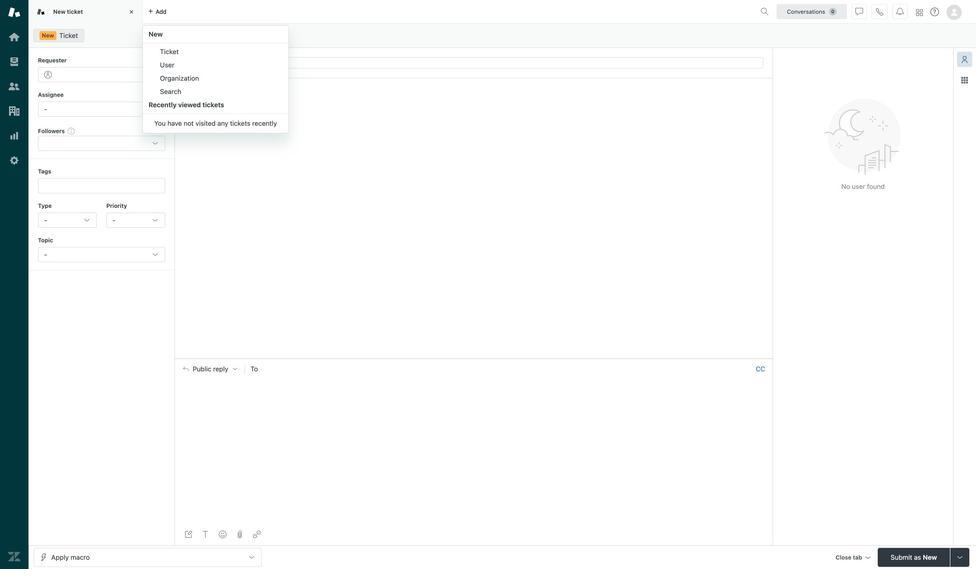 Task type: locate. For each thing, give the bounding box(es) containing it.
tabs tab list
[[29, 0, 757, 134]]

menu inside tabs tab list
[[143, 25, 289, 134]]

format text image
[[202, 531, 210, 539]]

Subject field
[[184, 57, 764, 69]]

organizations image
[[8, 105, 20, 117]]

tab
[[29, 0, 143, 24]]

add link (cmd k) image
[[253, 531, 261, 539]]

draft mode image
[[185, 531, 192, 539]]

get help image
[[931, 8, 940, 16]]

3 menu item from the top
[[143, 72, 289, 85]]

menu item
[[143, 45, 289, 58], [143, 58, 289, 72], [143, 72, 289, 85], [143, 85, 289, 98]]

minimize composer image
[[470, 355, 478, 363]]

button displays agent's chat status as invisible. image
[[856, 8, 864, 15]]

customers image
[[8, 80, 20, 93]]

add attachment image
[[236, 531, 244, 539]]

None field
[[45, 139, 145, 148], [264, 365, 753, 374], [45, 139, 145, 148], [264, 365, 753, 374]]

views image
[[8, 56, 20, 68]]

reporting image
[[8, 130, 20, 142]]

menu
[[143, 25, 289, 134]]

zendesk products image
[[917, 9, 924, 16]]

customer context image
[[962, 56, 969, 63]]

close image
[[127, 7, 136, 17]]

2 menu item from the top
[[143, 58, 289, 72]]

info on adding followers image
[[68, 127, 75, 135]]



Task type: describe. For each thing, give the bounding box(es) containing it.
insert emojis image
[[219, 531, 227, 539]]

1 menu item from the top
[[143, 45, 289, 58]]

tab inside tabs tab list
[[29, 0, 143, 24]]

notifications image
[[897, 8, 905, 15]]

get started image
[[8, 31, 20, 43]]

secondary element
[[29, 26, 977, 45]]

apps image
[[962, 77, 969, 84]]

zendesk support image
[[8, 6, 20, 19]]

admin image
[[8, 154, 20, 167]]

4 menu item from the top
[[143, 85, 289, 98]]

zendesk image
[[8, 551, 20, 564]]

main element
[[0, 0, 29, 570]]



Task type: vqa. For each thing, say whether or not it's contained in the screenshot.
Search: text field
no



